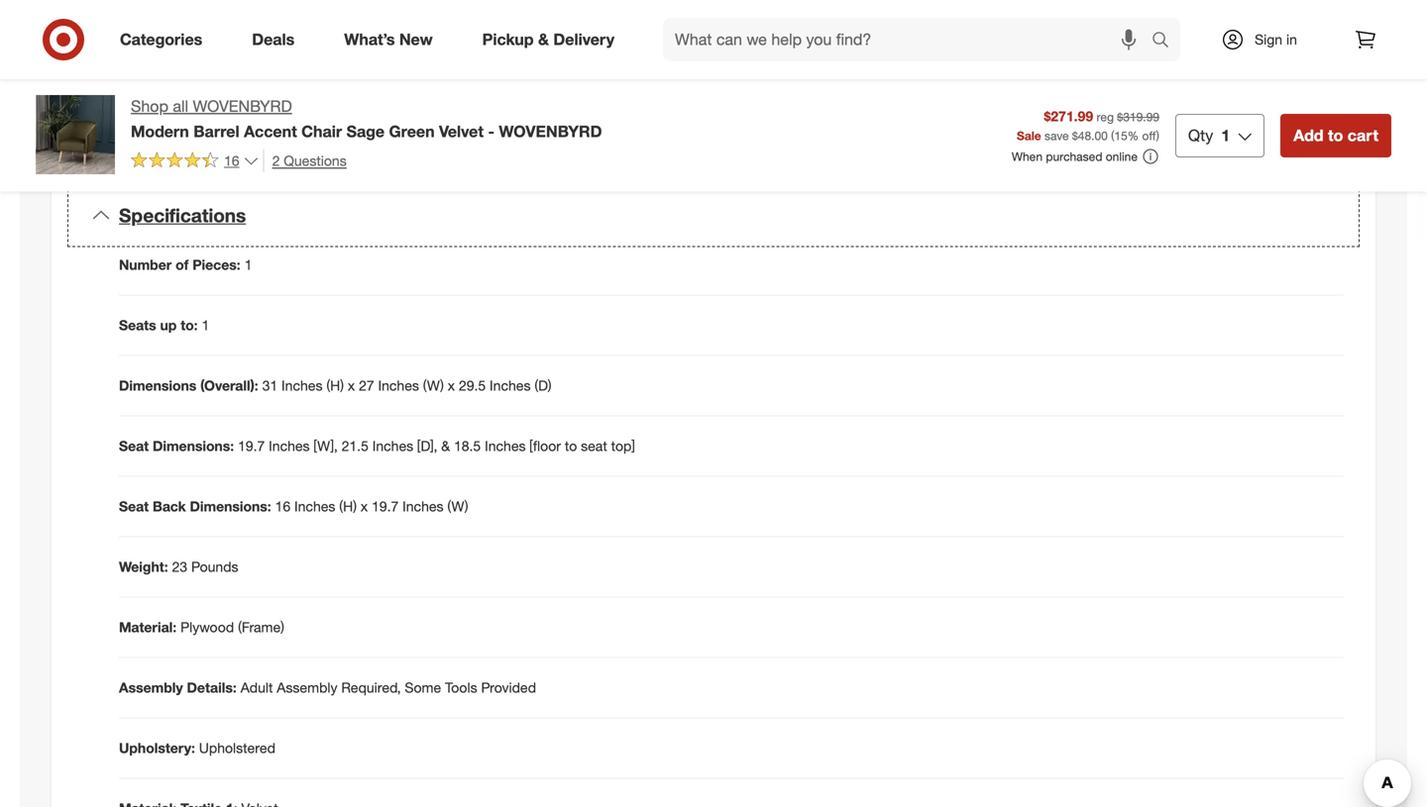 Task type: vqa. For each thing, say whether or not it's contained in the screenshot.
the 23
yes



Task type: locate. For each thing, give the bounding box(es) containing it.
[w],
[[314, 438, 338, 455]]

pieces:
[[192, 256, 241, 274]]

dimensions: right back at left
[[190, 498, 271, 516]]

[d],
[[417, 438, 437, 455]]

1 horizontal spatial (w)
[[447, 498, 468, 516]]

inches down [w],
[[294, 498, 335, 516]]

0 vertical spatial as
[[396, 37, 410, 55]]

1 vertical spatial a
[[239, 121, 246, 138]]

1 horizontal spatial as
[[396, 37, 410, 55]]

seat left back at left
[[119, 498, 149, 516]]

off
[[1142, 128, 1156, 143]]

your
[[191, 65, 218, 83]]

1 right qty
[[1221, 126, 1230, 145]]

2 horizontal spatial x
[[448, 377, 455, 395]]

1 assembly from the left
[[119, 680, 183, 697]]

1 vertical spatial (w)
[[447, 498, 468, 516]]

seat dimensions: 19.7 inches [w], 21.5 inches [d], & 18.5 inches [floor to seat top]
[[119, 438, 635, 455]]

shines
[[352, 37, 392, 55]]

1 vertical spatial to
[[565, 438, 577, 455]]

(w) down the 18.5
[[447, 498, 468, 516]]

18.5
[[454, 438, 481, 455]]

19.7 down "31"
[[238, 438, 265, 455]]

1 vertical spatial (h)
[[339, 498, 357, 516]]

in right sign
[[1286, 31, 1297, 48]]

2 vertical spatial 1
[[202, 317, 209, 334]]

new
[[399, 30, 433, 49]]

upholstery:
[[119, 740, 195, 757]]

(h) left 27
[[326, 377, 344, 395]]

with
[[209, 121, 235, 138]]

inches
[[282, 377, 323, 395], [378, 377, 419, 395], [490, 377, 531, 395], [269, 438, 310, 455], [372, 438, 413, 455], [485, 438, 526, 455], [294, 498, 335, 516], [403, 498, 444, 516]]

assembly
[[119, 680, 183, 697], [277, 680, 337, 697]]

seat for seat dimensions: 19.7 inches [w], 21.5 inches [d], & 18.5 inches [floor to seat top]
[[119, 438, 149, 455]]

assembly
[[252, 93, 311, 110]]

wovenbyrd up with
[[193, 97, 292, 116]]

1 seat from the top
[[119, 438, 149, 455]]

to right 'add'
[[1328, 126, 1343, 145]]

21.5
[[342, 438, 369, 455]]

plywood
[[180, 619, 234, 636]]

1 right pieces:
[[244, 256, 252, 274]]

0 vertical spatial or
[[335, 37, 348, 55]]

a right with
[[239, 121, 246, 138]]

0 horizontal spatial 1
[[202, 317, 209, 334]]

$319.99
[[1117, 109, 1159, 124]]

& right the pickup
[[538, 30, 549, 49]]

0 vertical spatial dimensions:
[[153, 438, 234, 455]]

screw-
[[172, 93, 214, 110]]

1 vertical spatial or
[[361, 65, 373, 83]]

31
[[262, 377, 278, 395]]

1 for number of pieces: 1
[[244, 256, 252, 274]]

16
[[224, 152, 239, 169], [275, 498, 291, 516]]

any
[[268, 37, 290, 55]]

details:
[[187, 680, 237, 697]]

seat
[[581, 438, 607, 455]]

in left the "any"
[[253, 37, 264, 55]]

1 right to:
[[202, 317, 209, 334]]

1 vertical spatial 19.7
[[372, 498, 399, 516]]

seats up to: 1
[[119, 317, 209, 334]]

living
[[222, 65, 254, 83]]

easy
[[139, 93, 168, 110]]

to
[[1328, 126, 1343, 145], [565, 438, 577, 455]]

questions
[[284, 152, 347, 169]]

$271.99 reg $319.99 sale save $ 48.00 ( 15 % off )
[[1017, 107, 1159, 143]]

as up the entrway
[[396, 37, 410, 55]]

1 horizontal spatial or
[[361, 65, 373, 83]]

image of modern barrel accent chair sage green velvet - wovenbyrd image
[[36, 95, 115, 174]]

0 horizontal spatial wovenbyrd
[[193, 97, 292, 116]]

assembly down material:
[[119, 680, 183, 697]]

seats
[[119, 317, 156, 334]]

dimensions: up back at left
[[153, 438, 234, 455]]

0 vertical spatial 1
[[1221, 126, 1230, 145]]

1 horizontal spatial x
[[361, 498, 368, 516]]

1 horizontal spatial &
[[538, 30, 549, 49]]

pickup
[[482, 30, 534, 49]]

inches left [d],
[[372, 438, 413, 455]]

2 horizontal spatial 1
[[1221, 126, 1230, 145]]

as
[[396, 37, 410, 55], [324, 121, 339, 138]]

0 vertical spatial to
[[1328, 126, 1343, 145]]

adult
[[241, 680, 273, 697]]

27
[[359, 377, 374, 395]]

dimensions:
[[153, 438, 234, 455], [190, 498, 271, 516]]

1 horizontal spatial wovenbyrd
[[499, 122, 602, 141]]

inches left (d)
[[490, 377, 531, 395]]

or right space
[[335, 37, 348, 55]]

wovenbyrd right -
[[499, 122, 602, 141]]

pickup & delivery
[[482, 30, 615, 49]]

0 horizontal spatial or
[[335, 37, 348, 55]]

2 seat from the top
[[119, 498, 149, 516]]

sage
[[346, 122, 385, 141]]

a left pair
[[414, 37, 421, 55]]

0 vertical spatial (w)
[[423, 377, 444, 395]]

0 vertical spatial wovenbyrd
[[193, 97, 292, 116]]

1 horizontal spatial 1
[[244, 256, 252, 274]]

up
[[160, 317, 177, 334]]

clean
[[172, 121, 206, 138]]

(
[[1111, 128, 1114, 143]]

own
[[224, 37, 250, 55]]

1 horizontal spatial 16
[[275, 498, 291, 516]]

1 horizontal spatial assembly
[[277, 680, 337, 697]]

upholstery: upholstered
[[119, 740, 275, 757]]

19.7 down seat dimensions: 19.7 inches [w], 21.5 inches [d], & 18.5 inches [floor to seat top]
[[372, 498, 399, 516]]

& right [d],
[[441, 438, 450, 455]]

its
[[205, 37, 220, 55]]

needed
[[343, 121, 390, 138]]

leg
[[229, 93, 248, 110]]

0 horizontal spatial as
[[324, 121, 339, 138]]

to:
[[181, 317, 198, 334]]

or down shines
[[361, 65, 373, 83]]

(frame)
[[238, 619, 284, 636]]

19.7
[[238, 438, 265, 455], [372, 498, 399, 516]]

specifications
[[119, 204, 246, 227]]

or
[[335, 37, 348, 55], [361, 65, 373, 83]]

search
[[1143, 32, 1190, 51]]

sign
[[1255, 31, 1283, 48]]

1 vertical spatial &
[[441, 438, 450, 455]]

1 horizontal spatial 19.7
[[372, 498, 399, 516]]

categories link
[[103, 18, 227, 61]]

pair
[[425, 37, 449, 55]]

1 vertical spatial 1
[[244, 256, 252, 274]]

in left your
[[177, 65, 187, 83]]

0 horizontal spatial 16
[[224, 152, 239, 169]]

cloth
[[290, 121, 320, 138]]

x left 29.5
[[448, 377, 455, 395]]

1 horizontal spatial to
[[1328, 126, 1343, 145]]

sale
[[1017, 128, 1041, 143]]

sign in
[[1255, 31, 1297, 48]]

0 horizontal spatial 19.7
[[238, 438, 265, 455]]

assembly details: adult assembly required, some tools provided
[[119, 680, 536, 697]]

qty 1
[[1188, 126, 1230, 145]]

space
[[294, 37, 332, 55]]

(d)
[[535, 377, 552, 395]]

wovenbyrd
[[193, 97, 292, 116], [499, 122, 602, 141]]

0 horizontal spatial assembly
[[119, 680, 183, 697]]

barrel
[[194, 122, 239, 141]]

1 horizontal spatial a
[[414, 37, 421, 55]]

0 vertical spatial seat
[[119, 438, 149, 455]]

chair
[[301, 122, 342, 141]]

required,
[[341, 680, 401, 697]]

(w) left 29.5
[[423, 377, 444, 395]]

weight: 23 pounds
[[119, 559, 238, 576]]

x down 21.5
[[361, 498, 368, 516]]

(w)
[[423, 377, 444, 395], [447, 498, 468, 516]]

weight:
[[119, 559, 168, 576]]

seat down dimensions
[[119, 438, 149, 455]]

0 horizontal spatial x
[[348, 377, 355, 395]]

0 vertical spatial a
[[414, 37, 421, 55]]

qty
[[1188, 126, 1213, 145]]

(h) down 21.5
[[339, 498, 357, 516]]

dimensions (overall): 31 inches (h) x 27 inches (w) x 29.5 inches (d)
[[119, 377, 552, 395]]

search button
[[1143, 18, 1190, 65]]

when
[[1012, 149, 1043, 164]]

what's new link
[[327, 18, 458, 61]]

1 vertical spatial seat
[[119, 498, 149, 516]]

assembly right adult
[[277, 680, 337, 697]]

x left 27
[[348, 377, 355, 395]]

to left seat
[[565, 438, 577, 455]]

as right cloth
[[324, 121, 339, 138]]



Task type: describe. For each thing, give the bounding box(es) containing it.
2 questions
[[272, 152, 347, 169]]

provided
[[481, 680, 536, 697]]

upholstered
[[199, 740, 275, 757]]

entrway
[[377, 65, 427, 83]]

16 link
[[131, 150, 259, 174]]

0 horizontal spatial to
[[565, 438, 577, 455]]

spot clean with a damp cloth as needed
[[139, 121, 390, 138]]

all
[[173, 97, 188, 116]]

accent
[[244, 122, 297, 141]]

deals link
[[235, 18, 319, 61]]

shop all wovenbyrd modern barrel accent chair sage green velvet - wovenbyrd
[[131, 97, 602, 141]]

add to cart
[[1294, 126, 1379, 145]]

$
[[1072, 128, 1078, 143]]

shop
[[131, 97, 168, 116]]

[floor
[[530, 438, 561, 455]]

bedroom,
[[297, 65, 357, 83]]

inches right "31"
[[282, 377, 323, 395]]

0 vertical spatial (h)
[[326, 377, 344, 395]]

delivery
[[553, 30, 615, 49]]

(overall):
[[200, 377, 258, 395]]

to inside button
[[1328, 126, 1343, 145]]

pickup & delivery link
[[465, 18, 639, 61]]

room,
[[258, 65, 293, 83]]

enjoy in your living room, bedroom, or entrway
[[139, 65, 427, 83]]

23
[[172, 559, 187, 576]]

material:
[[119, 619, 177, 636]]

0 horizontal spatial a
[[239, 121, 246, 138]]

material: plywood (frame)
[[119, 619, 284, 636]]

modern
[[131, 122, 189, 141]]

stands
[[139, 37, 182, 55]]

stands on its own in any space or shines as a pair
[[139, 37, 449, 55]]

some
[[405, 680, 441, 697]]

1 vertical spatial as
[[324, 121, 339, 138]]

tools
[[445, 680, 477, 697]]

15
[[1114, 128, 1128, 143]]

in inside "link"
[[1286, 31, 1297, 48]]

green
[[389, 122, 435, 141]]

add
[[1294, 126, 1324, 145]]

what's
[[344, 30, 395, 49]]

velvet
[[439, 122, 484, 141]]

in left leg
[[214, 93, 225, 110]]

inches right 27
[[378, 377, 419, 395]]

on
[[186, 37, 202, 55]]

1 vertical spatial 16
[[275, 498, 291, 516]]

0 horizontal spatial (w)
[[423, 377, 444, 395]]

add to cart button
[[1281, 114, 1391, 157]]

top]
[[611, 438, 635, 455]]

back
[[153, 498, 186, 516]]

What can we help you find? suggestions appear below search field
[[663, 18, 1157, 61]]

1 vertical spatial dimensions:
[[190, 498, 271, 516]]

pounds
[[191, 559, 238, 576]]

1 for seats up to: 1
[[202, 317, 209, 334]]

dimensions
[[119, 377, 196, 395]]

2
[[272, 152, 280, 169]]

1 vertical spatial wovenbyrd
[[499, 122, 602, 141]]

categories
[[120, 30, 202, 49]]

0 vertical spatial &
[[538, 30, 549, 49]]

29.5
[[459, 377, 486, 395]]

seat for seat back dimensions: 16 inches (h) x 19.7 inches (w)
[[119, 498, 149, 516]]

0 horizontal spatial &
[[441, 438, 450, 455]]

save
[[1045, 128, 1069, 143]]

0 vertical spatial 19.7
[[238, 438, 265, 455]]

number
[[119, 256, 172, 274]]

damp
[[250, 121, 286, 138]]

2 assembly from the left
[[277, 680, 337, 697]]

inches down [d],
[[403, 498, 444, 516]]

)
[[1156, 128, 1159, 143]]

inches right the 18.5
[[485, 438, 526, 455]]

2 questions link
[[263, 150, 347, 172]]

cart
[[1348, 126, 1379, 145]]

sign in link
[[1204, 18, 1328, 61]]

reg
[[1097, 109, 1114, 124]]

deals
[[252, 30, 295, 49]]

specifications button
[[67, 184, 1360, 247]]

inches left [w],
[[269, 438, 310, 455]]

what's new
[[344, 30, 433, 49]]

seat back dimensions: 16 inches (h) x 19.7 inches (w)
[[119, 498, 468, 516]]

%
[[1128, 128, 1139, 143]]

0 vertical spatial 16
[[224, 152, 239, 169]]

number of pieces: 1
[[119, 256, 252, 274]]

purchased
[[1046, 149, 1103, 164]]

-
[[488, 122, 495, 141]]



